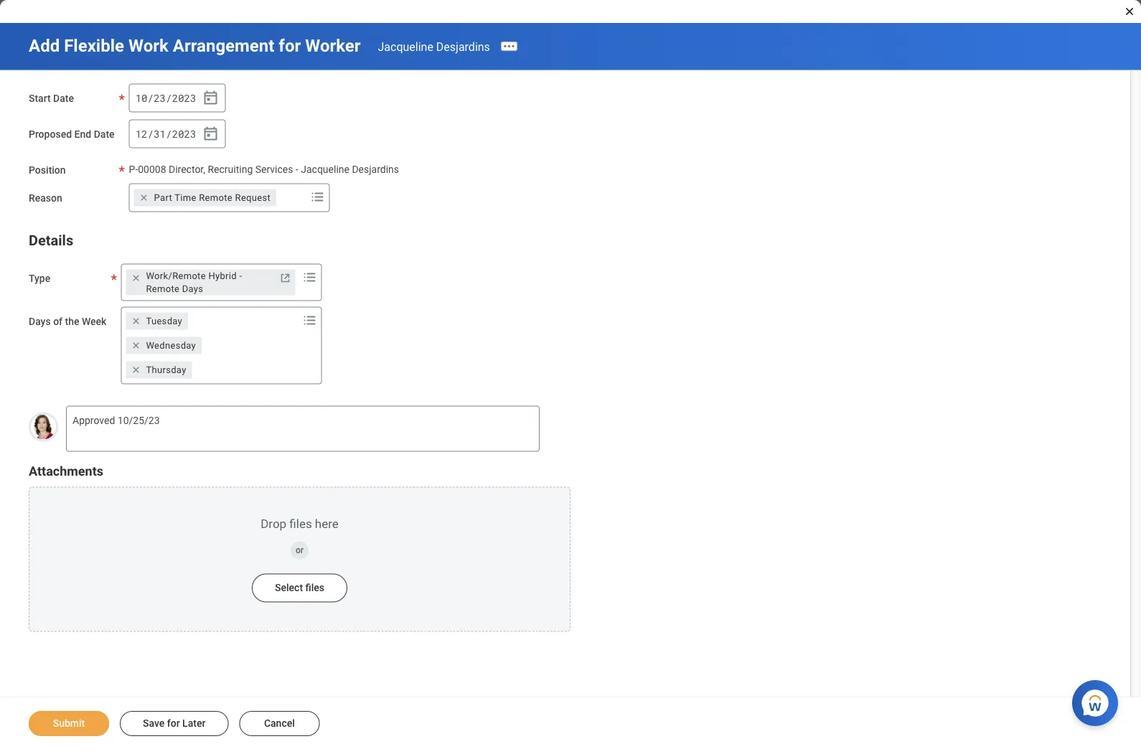 Task type: locate. For each thing, give the bounding box(es) containing it.
0 vertical spatial date
[[53, 92, 74, 104]]

for right 'save'
[[167, 718, 180, 730]]

2023 for 10 / 23 / 2023
[[172, 91, 196, 105]]

0 horizontal spatial days
[[29, 315, 51, 327]]

work/remote hybrid - remote days element
[[146, 269, 275, 295]]

action bar region
[[0, 697, 1141, 749]]

date
[[53, 92, 74, 104], [94, 128, 115, 140]]

1 horizontal spatial remote
[[199, 192, 233, 203]]

10 / 23 / 2023
[[135, 91, 196, 105]]

1 horizontal spatial for
[[279, 36, 301, 56]]

0 horizontal spatial date
[[53, 92, 74, 104]]

days inside work/remote hybrid - remote days
[[182, 283, 203, 294]]

12
[[135, 127, 147, 140]]

thursday, press delete to clear value. option
[[126, 361, 192, 378]]

select files
[[275, 582, 324, 594]]

days of the week
[[29, 315, 107, 327]]

date right start
[[53, 92, 74, 104]]

1 horizontal spatial -
[[296, 164, 298, 176]]

part time remote request, press delete to clear value. option
[[134, 189, 276, 206]]

/
[[148, 91, 154, 105], [166, 91, 172, 105], [148, 127, 154, 140], [166, 127, 172, 140]]

0 vertical spatial -
[[296, 164, 298, 176]]

0 vertical spatial x small image
[[137, 190, 151, 205]]

later
[[182, 718, 206, 730]]

0 horizontal spatial -
[[239, 270, 242, 281]]

1 vertical spatial 2023
[[172, 127, 196, 140]]

days down work/remote
[[182, 283, 203, 294]]

x small image for reason
[[137, 190, 151, 205]]

part
[[154, 192, 172, 203]]

proposed end date
[[29, 128, 115, 140]]

save for later button
[[120, 711, 229, 737]]

1 vertical spatial -
[[239, 270, 242, 281]]

flexible
[[64, 36, 124, 56]]

for inside button
[[167, 718, 180, 730]]

1 2023 from the top
[[172, 91, 196, 105]]

request
[[235, 192, 271, 203]]

2 prompts image from the top
[[301, 312, 318, 329]]

remote inside 'option'
[[199, 192, 233, 203]]

2023 right 23 at left top
[[172, 91, 196, 105]]

x small image left 'tuesday'
[[129, 314, 143, 328]]

-
[[296, 164, 298, 176], [239, 270, 242, 281]]

cancel
[[264, 718, 295, 730]]

- right services
[[296, 164, 298, 176]]

none text field inside add flexible work arrangement for worker main content
[[66, 406, 540, 452]]

2023 inside 12 / 31 / 2023
[[172, 127, 196, 140]]

thursday
[[146, 364, 186, 375]]

start
[[29, 92, 51, 104]]

time
[[175, 192, 197, 203]]

2 vertical spatial x small image
[[129, 314, 143, 328]]

days
[[182, 283, 203, 294], [29, 315, 51, 327]]

director,
[[169, 164, 205, 176]]

date right end
[[94, 128, 115, 140]]

days left of
[[29, 315, 51, 327]]

2023 inside 10 / 23 / 2023
[[172, 91, 196, 105]]

for left worker
[[279, 36, 301, 56]]

add
[[29, 36, 60, 56]]

close add flexible work arrangement for worker image
[[1124, 6, 1136, 17]]

2023
[[172, 91, 196, 105], [172, 127, 196, 140]]

employee's photo (logan mcneil) image
[[29, 413, 58, 442]]

details button
[[29, 232, 73, 249]]

jacqueline
[[378, 40, 434, 53], [301, 164, 350, 176]]

31
[[154, 127, 166, 140]]

2 x small image from the top
[[129, 363, 143, 377]]

x small image down tuesday, press delete to clear value. option
[[129, 338, 143, 353]]

1 vertical spatial desjardins
[[352, 164, 399, 176]]

x small image inside part time remote request, press delete to clear value. 'option'
[[137, 190, 151, 205]]

0 horizontal spatial for
[[167, 718, 180, 730]]

x small image inside wednesday, press delete to clear value. 'option'
[[129, 338, 143, 353]]

p-00008 director, recruiting services - jacqueline desjardins
[[129, 164, 399, 176]]

attachments region
[[29, 462, 571, 632]]

0 horizontal spatial remote
[[146, 283, 180, 294]]

/ right 23 at left top
[[166, 91, 172, 105]]

remote down work/remote
[[146, 283, 180, 294]]

end
[[74, 128, 91, 140]]

- right hybrid
[[239, 270, 242, 281]]

1 vertical spatial for
[[167, 718, 180, 730]]

cancel button
[[239, 711, 320, 737]]

0 vertical spatial days
[[182, 283, 203, 294]]

x small image
[[129, 338, 143, 353], [129, 363, 143, 377]]

None text field
[[66, 406, 540, 452]]

1 vertical spatial x small image
[[129, 271, 143, 285]]

1 vertical spatial remote
[[146, 283, 180, 294]]

save for later
[[143, 718, 206, 730]]

/ right 12
[[148, 127, 154, 140]]

x small image left part
[[137, 190, 151, 205]]

1 horizontal spatial days
[[182, 283, 203, 294]]

2023 right "31"
[[172, 127, 196, 140]]

worker
[[305, 36, 361, 56]]

x small image
[[137, 190, 151, 205], [129, 271, 143, 285], [129, 314, 143, 328]]

add flexible work arrangement for worker
[[29, 36, 361, 56]]

of
[[53, 315, 63, 327]]

submit button
[[29, 711, 109, 737]]

0 vertical spatial x small image
[[129, 338, 143, 353]]

1 vertical spatial date
[[94, 128, 115, 140]]

00008
[[138, 164, 166, 176]]

prompts image for days of the week
[[301, 312, 318, 329]]

remote right time
[[199, 192, 233, 203]]

0 vertical spatial jacqueline
[[378, 40, 434, 53]]

0 vertical spatial 2023
[[172, 91, 196, 105]]

calendar image
[[202, 125, 219, 142]]

for
[[279, 36, 301, 56], [167, 718, 180, 730]]

x small image inside thursday, press delete to clear value. option
[[129, 363, 143, 377]]

wednesday element
[[146, 339, 196, 352]]

0 horizontal spatial jacqueline
[[301, 164, 350, 176]]

desjardins
[[436, 40, 490, 53], [352, 164, 399, 176]]

1 vertical spatial x small image
[[129, 363, 143, 377]]

1 vertical spatial prompts image
[[301, 312, 318, 329]]

jacqueline desjardins
[[378, 40, 490, 53]]

1 horizontal spatial jacqueline
[[378, 40, 434, 53]]

1 prompts image from the top
[[301, 269, 318, 286]]

add flexible work arrangement for worker main content
[[0, 23, 1141, 749]]

x small image inside tuesday, press delete to clear value. option
[[129, 314, 143, 328]]

select files button
[[252, 574, 347, 602]]

0 vertical spatial prompts image
[[301, 269, 318, 286]]

prompts image for type
[[301, 269, 318, 286]]

remote
[[199, 192, 233, 203], [146, 283, 180, 294]]

2 2023 from the top
[[172, 127, 196, 140]]

prompts image
[[301, 269, 318, 286], [301, 312, 318, 329]]

part time remote request
[[154, 192, 271, 203]]

jacqueline desjardins element
[[378, 40, 490, 53]]

1 vertical spatial days
[[29, 315, 51, 327]]

0 vertical spatial remote
[[199, 192, 233, 203]]

x small image left thursday
[[129, 363, 143, 377]]

the
[[65, 315, 79, 327]]

submit
[[53, 718, 85, 730]]

x small image for wednesday
[[129, 338, 143, 353]]

1 vertical spatial jacqueline
[[301, 164, 350, 176]]

x small image left work/remote
[[129, 271, 143, 285]]

1 horizontal spatial desjardins
[[436, 40, 490, 53]]

0 horizontal spatial desjardins
[[352, 164, 399, 176]]

1 x small image from the top
[[129, 338, 143, 353]]



Task type: describe. For each thing, give the bounding box(es) containing it.
tuesday element
[[146, 315, 182, 328]]

work/remote hybrid - remote days, press delete to clear value, ctrl + enter opens in new window. option
[[126, 269, 295, 295]]

wednesday, press delete to clear value. option
[[126, 337, 202, 354]]

services
[[255, 164, 293, 176]]

add flexible work arrangement for worker dialog
[[0, 0, 1141, 749]]

/ right "31"
[[166, 127, 172, 140]]

ext link image
[[278, 271, 292, 285]]

proposed
[[29, 128, 72, 140]]

p-
[[129, 164, 138, 176]]

week
[[82, 315, 107, 327]]

23
[[154, 91, 166, 105]]

save
[[143, 718, 165, 730]]

10
[[135, 91, 147, 105]]

12 / 31 / 2023
[[135, 127, 196, 140]]

work/remote
[[146, 270, 206, 281]]

remote inside work/remote hybrid - remote days
[[146, 283, 180, 294]]

prompts image
[[309, 188, 326, 205]]

start date
[[29, 92, 74, 104]]

details group
[[29, 229, 1113, 384]]

or
[[296, 545, 304, 555]]

hybrid
[[208, 270, 237, 281]]

tuesday, press delete to clear value. option
[[126, 312, 188, 330]]

select
[[275, 582, 303, 594]]

work
[[129, 36, 169, 56]]

position
[[29, 164, 66, 176]]

part time remote request element
[[154, 191, 271, 204]]

attachments
[[29, 464, 103, 479]]

tuesday
[[146, 316, 182, 326]]

0 vertical spatial desjardins
[[436, 40, 490, 53]]

items selected list box
[[122, 310, 300, 381]]

arrangement
[[173, 36, 274, 56]]

x small image for type
[[129, 271, 143, 285]]

reason
[[29, 192, 62, 204]]

start date group
[[129, 84, 226, 112]]

workday assistant region
[[1072, 675, 1124, 726]]

x small image for thursday
[[129, 363, 143, 377]]

details
[[29, 232, 73, 249]]

work/remote hybrid - remote days
[[146, 270, 242, 294]]

recruiting
[[208, 164, 253, 176]]

/ right 10
[[148, 91, 154, 105]]

1 horizontal spatial date
[[94, 128, 115, 140]]

type
[[29, 272, 50, 284]]

thursday element
[[146, 363, 186, 376]]

proposed end date group
[[129, 120, 226, 148]]

calendar image
[[202, 89, 219, 107]]

- inside work/remote hybrid - remote days
[[239, 270, 242, 281]]

files
[[305, 582, 324, 594]]

0 vertical spatial for
[[279, 36, 301, 56]]

2023 for 12 / 31 / 2023
[[172, 127, 196, 140]]

wednesday
[[146, 340, 196, 351]]



Task type: vqa. For each thing, say whether or not it's contained in the screenshot.
Skills Adoption
no



